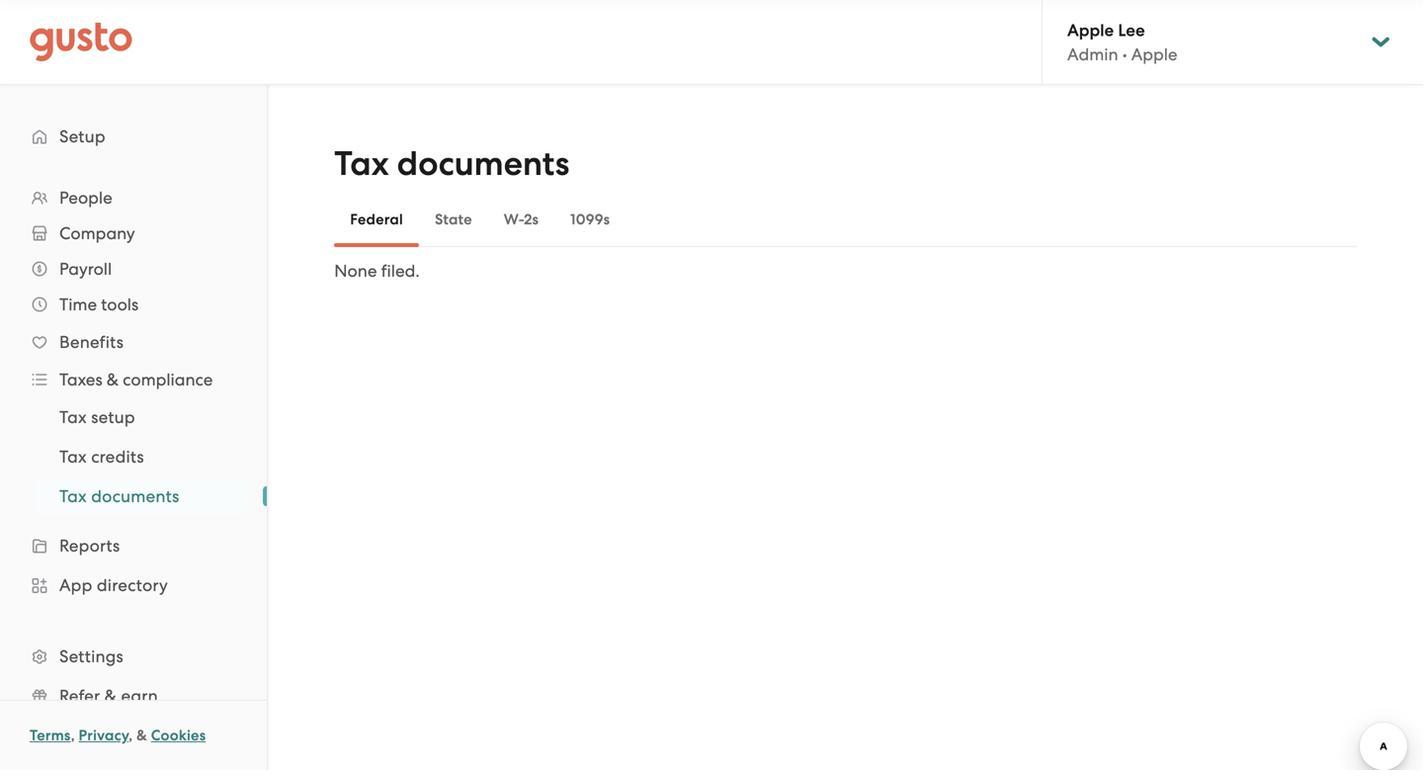 Task type: describe. For each thing, give the bounding box(es) containing it.
federal
[[350, 211, 403, 228]]

federal button
[[334, 196, 419, 243]]

time tools button
[[20, 287, 247, 322]]

setup
[[59, 127, 106, 146]]

company button
[[20, 216, 247, 251]]

tax forms tab list
[[334, 192, 1357, 247]]

documents inside list
[[91, 486, 179, 506]]

filed.
[[381, 261, 420, 281]]

2s
[[524, 211, 539, 228]]

1 , from the left
[[71, 727, 75, 744]]

benefits
[[59, 332, 124, 352]]

none filed.
[[334, 261, 420, 281]]

cookies button
[[151, 724, 206, 747]]

w-2s
[[504, 211, 539, 228]]

privacy
[[79, 727, 129, 744]]

tax documents inside list
[[59, 486, 179, 506]]

setup
[[91, 407, 135, 427]]

tools
[[101, 295, 139, 314]]

terms , privacy , & cookies
[[30, 727, 206, 744]]

0 vertical spatial documents
[[397, 144, 570, 184]]

tax up federal button
[[334, 144, 389, 184]]

2 , from the left
[[129, 727, 133, 744]]

2 vertical spatial &
[[137, 727, 147, 744]]

w-
[[504, 211, 524, 228]]

refer & earn link
[[20, 678, 247, 714]]

company
[[59, 223, 135, 243]]

home image
[[30, 22, 132, 62]]

app
[[59, 575, 92, 595]]

privacy link
[[79, 727, 129, 744]]

compliance
[[123, 370, 213, 390]]

state button
[[419, 196, 488, 243]]

tax credits link
[[36, 439, 247, 475]]

w-2s button
[[488, 196, 555, 243]]

terms link
[[30, 727, 71, 744]]

settings
[[59, 647, 123, 666]]

list containing tax setup
[[0, 397, 267, 516]]

earn
[[121, 686, 158, 706]]

cookies
[[151, 727, 206, 744]]



Task type: locate. For each thing, give the bounding box(es) containing it.
tax documents
[[334, 144, 570, 184], [59, 486, 179, 506]]

settings link
[[20, 639, 247, 674]]

1 horizontal spatial documents
[[397, 144, 570, 184]]

tax documents up state
[[334, 144, 570, 184]]

0 vertical spatial tax documents
[[334, 144, 570, 184]]

lee
[[1119, 20, 1145, 40]]

,
[[71, 727, 75, 744], [129, 727, 133, 744]]

0 horizontal spatial ,
[[71, 727, 75, 744]]

0 horizontal spatial apple
[[1068, 20, 1114, 40]]

documents up state
[[397, 144, 570, 184]]

1 vertical spatial documents
[[91, 486, 179, 506]]

people
[[59, 188, 112, 208]]

& right taxes
[[107, 370, 119, 390]]

tax left 'credits'
[[59, 447, 87, 467]]

&
[[107, 370, 119, 390], [105, 686, 117, 706], [137, 727, 147, 744]]

0 horizontal spatial tax documents
[[59, 486, 179, 506]]

tax for the "tax credits" link
[[59, 447, 87, 467]]

& for compliance
[[107, 370, 119, 390]]

tax setup link
[[36, 399, 247, 435]]

apple
[[1068, 20, 1114, 40], [1132, 44, 1178, 64]]

terms
[[30, 727, 71, 744]]

payroll
[[59, 259, 112, 279]]

1 horizontal spatial apple
[[1132, 44, 1178, 64]]

0 horizontal spatial documents
[[91, 486, 179, 506]]

refer
[[59, 686, 100, 706]]

tax setup
[[59, 407, 135, 427]]

state
[[435, 211, 472, 228]]

1 vertical spatial &
[[105, 686, 117, 706]]

reports
[[59, 536, 120, 556]]

1 horizontal spatial ,
[[129, 727, 133, 744]]

1 vertical spatial apple
[[1132, 44, 1178, 64]]

admin
[[1068, 44, 1119, 64]]

1099s button
[[555, 196, 626, 243]]

directory
[[97, 575, 168, 595]]

apple lee admin • apple
[[1068, 20, 1178, 64]]

& left earn
[[105, 686, 117, 706]]

0 vertical spatial apple
[[1068, 20, 1114, 40]]

gusto navigation element
[[0, 85, 267, 770]]

taxes
[[59, 370, 102, 390]]

refer & earn
[[59, 686, 158, 706]]

& left 'cookies' button
[[137, 727, 147, 744]]

tax for tax setup link on the left
[[59, 407, 87, 427]]

benefits link
[[20, 324, 247, 360]]

time
[[59, 295, 97, 314]]

app directory link
[[20, 567, 247, 603]]

tax credits
[[59, 447, 144, 467]]

documents down the "tax credits" link
[[91, 486, 179, 506]]

setup link
[[20, 119, 247, 154]]

reports link
[[20, 528, 247, 564]]

payroll button
[[20, 251, 247, 287]]

time tools
[[59, 295, 139, 314]]

people button
[[20, 180, 247, 216]]

apple right •
[[1132, 44, 1178, 64]]

taxes & compliance button
[[20, 362, 247, 397]]

1099s
[[571, 211, 610, 228]]

& for earn
[[105, 686, 117, 706]]

tax for tax documents link
[[59, 486, 87, 506]]

documents
[[397, 144, 570, 184], [91, 486, 179, 506]]

tax down tax credits at the left bottom of the page
[[59, 486, 87, 506]]

, left privacy link
[[71, 727, 75, 744]]

1 vertical spatial tax documents
[[59, 486, 179, 506]]

0 vertical spatial &
[[107, 370, 119, 390]]

tax
[[334, 144, 389, 184], [59, 407, 87, 427], [59, 447, 87, 467], [59, 486, 87, 506]]

•
[[1123, 44, 1128, 64]]

tax documents link
[[36, 479, 247, 514]]

none
[[334, 261, 377, 281]]

apple up 'admin'
[[1068, 20, 1114, 40]]

list containing people
[[0, 180, 267, 770]]

& inside dropdown button
[[107, 370, 119, 390]]

taxes & compliance
[[59, 370, 213, 390]]

app directory
[[59, 575, 168, 595]]

credits
[[91, 447, 144, 467]]

2 list from the top
[[0, 397, 267, 516]]

1 list from the top
[[0, 180, 267, 770]]

tax down taxes
[[59, 407, 87, 427]]

tax documents down 'credits'
[[59, 486, 179, 506]]

list
[[0, 180, 267, 770], [0, 397, 267, 516]]

, down refer & earn link
[[129, 727, 133, 744]]

1 horizontal spatial tax documents
[[334, 144, 570, 184]]



Task type: vqa. For each thing, say whether or not it's contained in the screenshot.
"check"
no



